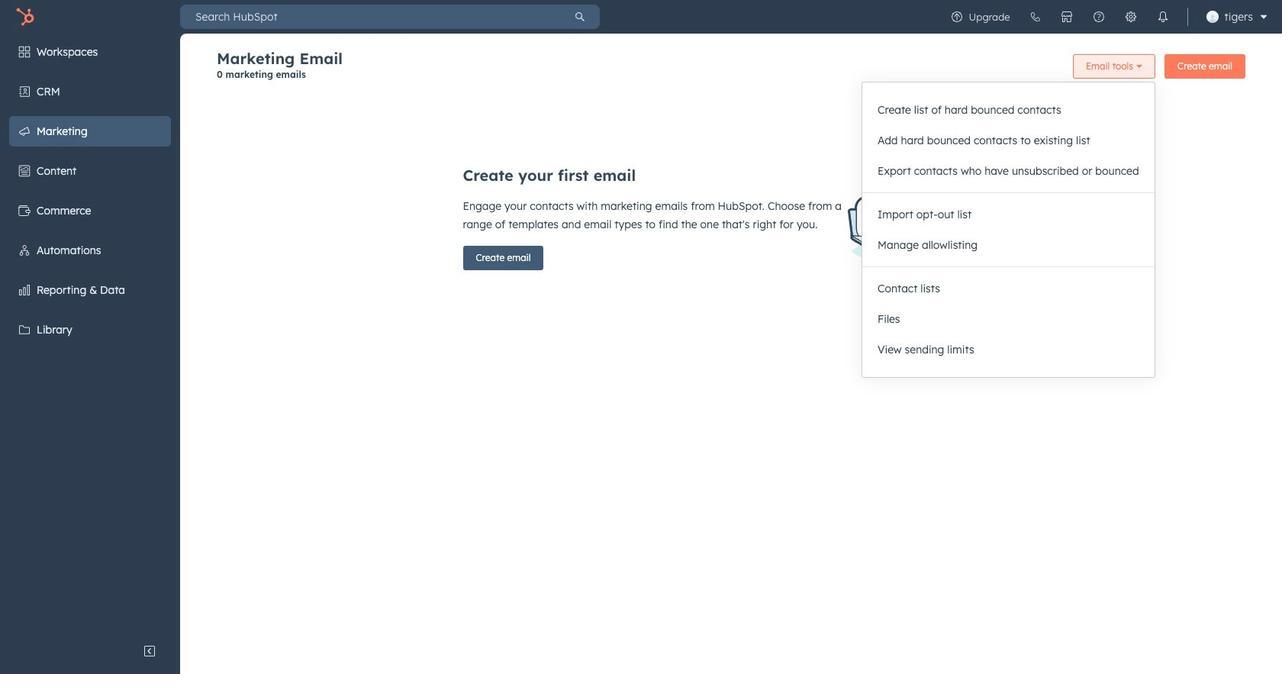 Task type: locate. For each thing, give the bounding box(es) containing it.
settings image
[[1125, 11, 1137, 23]]

menu
[[941, 0, 1273, 34], [0, 34, 180, 636]]

banner
[[217, 49, 1246, 89]]

0 horizontal spatial menu
[[0, 34, 180, 636]]



Task type: vqa. For each thing, say whether or not it's contained in the screenshot.
'Ruby Anderson' image
no



Task type: describe. For each thing, give the bounding box(es) containing it.
howard n/a image
[[1207, 11, 1219, 23]]

1 horizontal spatial menu
[[941, 0, 1273, 34]]

marketplaces image
[[1061, 11, 1073, 23]]

Search HubSpot search field
[[180, 5, 560, 29]]

notifications image
[[1157, 11, 1169, 23]]

help image
[[1093, 11, 1105, 23]]



